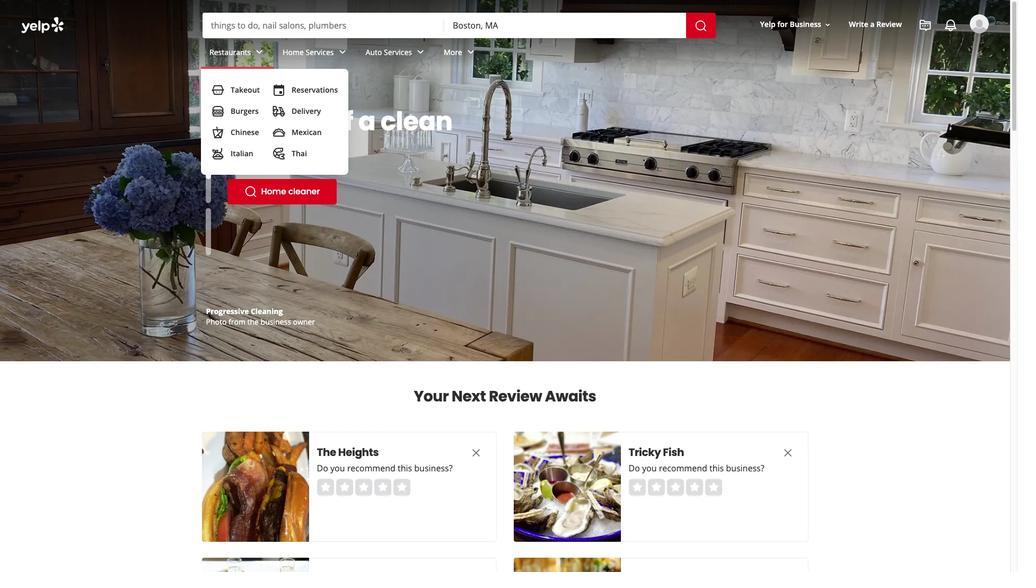 Task type: describe. For each thing, give the bounding box(es) containing it.
home services
[[283, 47, 334, 57]]

fish
[[663, 445, 684, 460]]

16 chevron down v2 image
[[824, 21, 832, 29]]

search image
[[695, 19, 707, 32]]

cleaner
[[288, 186, 320, 198]]

dismiss card image for the heights
[[470, 447, 482, 460]]

progressive
[[206, 307, 249, 317]]

24 chevron down v2 image for auto services
[[414, 46, 427, 59]]

clean
[[381, 104, 453, 139]]

write a review link
[[845, 15, 906, 34]]

home services link
[[274, 38, 357, 69]]

user actions element
[[752, 13, 1004, 78]]

restaurants link
[[201, 38, 274, 69]]

recommend for tricky fish
[[659, 463, 707, 475]]

24 burgers v2 image
[[212, 105, 224, 118]]

do for the heights
[[317, 463, 328, 475]]

reservations link
[[268, 80, 342, 101]]

photo
[[206, 317, 227, 327]]

takeout link
[[207, 80, 264, 101]]

tricky
[[629, 445, 661, 460]]

progressive cleaning photo from the business owner
[[206, 307, 315, 327]]

24 delivery v2 image
[[273, 105, 285, 118]]

you for the
[[330, 463, 345, 475]]

24 search v2 image
[[244, 186, 257, 198]]

restaurants
[[209, 47, 251, 57]]

yelp for business
[[760, 19, 821, 29]]

this for the heights
[[398, 463, 412, 475]]

explore banner section banner
[[0, 0, 1010, 362]]

reservations
[[292, 85, 338, 95]]

the heights link
[[317, 445, 449, 460]]

none search field containing yelp for business
[[0, 0, 1010, 175]]

delivery link
[[268, 101, 342, 122]]

review for a
[[877, 19, 902, 29]]

delivery
[[292, 106, 321, 116]]

a inside the gift of a clean home
[[358, 104, 376, 139]]

your
[[414, 387, 449, 407]]

owner
[[293, 317, 315, 327]]

business categories element
[[201, 38, 989, 175]]

home cleaner
[[261, 186, 320, 198]]

progressive cleaning link
[[206, 307, 283, 317]]

from
[[229, 317, 246, 327]]

do for tricky fish
[[629, 463, 640, 475]]

photo of the heights image
[[202, 432, 309, 543]]

business? for heights
[[414, 463, 453, 475]]

24 chinese v2 image
[[212, 126, 224, 139]]

projects image
[[919, 19, 932, 32]]

home for home services
[[283, 47, 304, 57]]

mexican link
[[268, 122, 342, 143]]

photo of truluck's ocean's finest seafood & crab image
[[202, 558, 309, 573]]

rating element for heights
[[317, 479, 410, 496]]

heights
[[338, 445, 379, 460]]

do you recommend this business? for the heights
[[317, 463, 453, 475]]

italian
[[231, 148, 253, 159]]

none field near
[[453, 20, 678, 31]]

do you recommend this business? for tricky fish
[[629, 463, 764, 475]]

burgers
[[231, 106, 259, 116]]

tricky fish link
[[629, 445, 761, 460]]

auto
[[366, 47, 382, 57]]

notifications image
[[944, 19, 957, 32]]

more
[[444, 47, 462, 57]]

recommend for the heights
[[347, 463, 396, 475]]

tricky fish
[[629, 445, 684, 460]]

Near text field
[[453, 20, 678, 31]]

thai
[[292, 148, 307, 159]]

thai link
[[268, 143, 342, 164]]

dismiss card image for tricky fish
[[781, 447, 794, 460]]

photo of tricky fish image
[[514, 432, 621, 543]]



Task type: locate. For each thing, give the bounding box(es) containing it.
0 vertical spatial home
[[283, 47, 304, 57]]

2 dismiss card image from the left
[[781, 447, 794, 460]]

1 horizontal spatial this
[[710, 463, 724, 475]]

1 horizontal spatial (no rating) image
[[629, 479, 722, 496]]

1 recommend from the left
[[347, 463, 396, 475]]

do
[[317, 463, 328, 475], [629, 463, 640, 475]]

0 horizontal spatial this
[[398, 463, 412, 475]]

24 reservations v2 image
[[273, 84, 285, 97]]

(no rating) image for heights
[[317, 479, 410, 496]]

menu
[[201, 69, 349, 175]]

0 horizontal spatial dismiss card image
[[470, 447, 482, 460]]

1 business? from the left
[[414, 463, 453, 475]]

do you recommend this business?
[[317, 463, 453, 475], [629, 463, 764, 475]]

do you recommend this business? down tricky fish link on the bottom of page
[[629, 463, 764, 475]]

1 vertical spatial a
[[358, 104, 376, 139]]

24 chevron down v2 image for restaurants
[[253, 46, 266, 59]]

None radio
[[317, 479, 334, 496], [355, 479, 372, 496], [393, 479, 410, 496], [648, 479, 665, 496], [667, 479, 684, 496], [686, 479, 703, 496], [317, 479, 334, 496], [355, 479, 372, 496], [393, 479, 410, 496], [648, 479, 665, 496], [667, 479, 684, 496], [686, 479, 703, 496]]

0 horizontal spatial do
[[317, 463, 328, 475]]

2 rating element from the left
[[629, 479, 722, 496]]

this
[[398, 463, 412, 475], [710, 463, 724, 475]]

1 horizontal spatial do you recommend this business?
[[629, 463, 764, 475]]

the gift of a clean home
[[227, 104, 453, 169]]

auto services link
[[357, 38, 435, 69]]

none field find
[[211, 20, 436, 31]]

a
[[870, 19, 875, 29], [358, 104, 376, 139]]

none search field inside explore banner section banner
[[203, 13, 718, 38]]

home inside business categories element
[[283, 47, 304, 57]]

next
[[452, 387, 486, 407]]

home for home cleaner
[[261, 186, 286, 198]]

chinese link
[[207, 122, 264, 143]]

24 chevron down v2 image right auto services
[[414, 46, 427, 59]]

1 horizontal spatial 24 chevron down v2 image
[[336, 46, 349, 59]]

1 horizontal spatial you
[[642, 463, 657, 475]]

home cleaner link
[[227, 179, 337, 205]]

rating element down fish
[[629, 479, 722, 496]]

1 horizontal spatial rating element
[[629, 479, 722, 496]]

1 horizontal spatial review
[[877, 19, 902, 29]]

1 horizontal spatial business?
[[726, 463, 764, 475]]

1 vertical spatial review
[[489, 387, 542, 407]]

you
[[330, 463, 345, 475], [642, 463, 657, 475]]

2 business? from the left
[[726, 463, 764, 475]]

services
[[306, 47, 334, 57], [384, 47, 412, 57]]

a right the write
[[870, 19, 875, 29]]

0 horizontal spatial none field
[[211, 20, 436, 31]]

photo of hugo's invitados image
[[514, 558, 621, 573]]

awaits
[[545, 387, 596, 407]]

0 vertical spatial review
[[877, 19, 902, 29]]

takeout
[[231, 85, 260, 95]]

(no rating) image
[[317, 479, 410, 496], [629, 479, 722, 496]]

2 services from the left
[[384, 47, 412, 57]]

1 horizontal spatial none field
[[453, 20, 678, 31]]

cleaning
[[251, 307, 283, 317]]

1 horizontal spatial services
[[384, 47, 412, 57]]

the
[[227, 104, 274, 139], [317, 445, 336, 460]]

business
[[261, 317, 291, 327]]

burgers link
[[207, 101, 264, 122]]

you down the heights
[[330, 463, 345, 475]]

rating element for fish
[[629, 479, 722, 496]]

home right '24 search v2' 'icon'
[[261, 186, 286, 198]]

rating element down heights
[[317, 479, 410, 496]]

0 horizontal spatial 24 chevron down v2 image
[[253, 46, 266, 59]]

0 horizontal spatial do you recommend this business?
[[317, 463, 453, 475]]

None search field
[[0, 0, 1010, 175]]

gift
[[280, 104, 323, 139]]

menu containing takeout
[[201, 69, 349, 175]]

services for auto services
[[384, 47, 412, 57]]

do you recommend this business? down the heights "link"
[[317, 463, 453, 475]]

a right of
[[358, 104, 376, 139]]

home
[[283, 47, 304, 57], [261, 186, 286, 198]]

24 chevron down v2 image left auto
[[336, 46, 349, 59]]

24 chevron down v2 image inside 'home services' link
[[336, 46, 349, 59]]

1 vertical spatial home
[[261, 186, 286, 198]]

(no rating) image for fish
[[629, 479, 722, 496]]

1 do from the left
[[317, 463, 328, 475]]

business? for fish
[[726, 463, 764, 475]]

this down the heights "link"
[[398, 463, 412, 475]]

24 chevron down v2 image
[[464, 46, 477, 59]]

for
[[778, 19, 788, 29]]

review inside user actions element
[[877, 19, 902, 29]]

(no rating) image down fish
[[629, 479, 722, 496]]

review
[[877, 19, 902, 29], [489, 387, 542, 407]]

1 horizontal spatial the
[[317, 445, 336, 460]]

the inside the gift of a clean home
[[227, 104, 274, 139]]

business?
[[414, 463, 453, 475], [726, 463, 764, 475]]

chinese
[[231, 127, 259, 137]]

1 you from the left
[[330, 463, 345, 475]]

0 horizontal spatial you
[[330, 463, 345, 475]]

yelp for business button
[[756, 15, 836, 34]]

brad k. image
[[970, 14, 989, 33]]

services right auto
[[384, 47, 412, 57]]

1 horizontal spatial dismiss card image
[[781, 447, 794, 460]]

0 horizontal spatial recommend
[[347, 463, 396, 475]]

auto services
[[366, 47, 412, 57]]

2 (no rating) image from the left
[[629, 479, 722, 496]]

of
[[328, 104, 353, 139]]

mexican
[[292, 127, 322, 137]]

menu inside business categories element
[[201, 69, 349, 175]]

the
[[247, 317, 259, 327]]

do down the heights
[[317, 463, 328, 475]]

home up reservations link
[[283, 47, 304, 57]]

the heights
[[317, 445, 379, 460]]

the for the gift of a clean home
[[227, 104, 274, 139]]

more link
[[435, 38, 486, 69]]

0 vertical spatial the
[[227, 104, 274, 139]]

review for next
[[489, 387, 542, 407]]

0 horizontal spatial rating element
[[317, 479, 410, 496]]

1 none field from the left
[[211, 20, 436, 31]]

0 horizontal spatial a
[[358, 104, 376, 139]]

2 do you recommend this business? from the left
[[629, 463, 764, 475]]

0 horizontal spatial the
[[227, 104, 274, 139]]

2 you from the left
[[642, 463, 657, 475]]

None field
[[211, 20, 436, 31], [453, 20, 678, 31]]

review right the write
[[877, 19, 902, 29]]

None radio
[[336, 479, 353, 496], [374, 479, 391, 496], [629, 479, 646, 496], [705, 479, 722, 496], [336, 479, 353, 496], [374, 479, 391, 496], [629, 479, 646, 496], [705, 479, 722, 496]]

1 24 chevron down v2 image from the left
[[253, 46, 266, 59]]

write a review
[[849, 19, 902, 29]]

24 chevron down v2 image inside "auto services" link
[[414, 46, 427, 59]]

2 24 chevron down v2 image from the left
[[336, 46, 349, 59]]

2 horizontal spatial 24 chevron down v2 image
[[414, 46, 427, 59]]

0 horizontal spatial (no rating) image
[[317, 479, 410, 496]]

2 none field from the left
[[453, 20, 678, 31]]

dismiss card image
[[470, 447, 482, 460], [781, 447, 794, 460]]

0 vertical spatial a
[[870, 19, 875, 29]]

1 dismiss card image from the left
[[470, 447, 482, 460]]

your next review awaits
[[414, 387, 596, 407]]

1 rating element from the left
[[317, 479, 410, 496]]

yelp
[[760, 19, 776, 29]]

1 do you recommend this business? from the left
[[317, 463, 453, 475]]

1 horizontal spatial do
[[629, 463, 640, 475]]

rating element
[[317, 479, 410, 496], [629, 479, 722, 496]]

24 thai v2 image
[[273, 147, 285, 160]]

3 24 chevron down v2 image from the left
[[414, 46, 427, 59]]

business
[[790, 19, 821, 29]]

0 horizontal spatial services
[[306, 47, 334, 57]]

1 (no rating) image from the left
[[317, 479, 410, 496]]

2 do from the left
[[629, 463, 640, 475]]

the for the heights
[[317, 445, 336, 460]]

1 horizontal spatial a
[[870, 19, 875, 29]]

recommend down fish
[[659, 463, 707, 475]]

you down tricky
[[642, 463, 657, 475]]

(no rating) image down heights
[[317, 479, 410, 496]]

write
[[849, 19, 868, 29]]

recommend down the heights "link"
[[347, 463, 396, 475]]

business? down tricky fish link on the bottom of page
[[726, 463, 764, 475]]

24 chevron down v2 image right restaurants
[[253, 46, 266, 59]]

2 recommend from the left
[[659, 463, 707, 475]]

24 chevron down v2 image
[[253, 46, 266, 59], [336, 46, 349, 59], [414, 46, 427, 59]]

None search field
[[203, 13, 718, 38]]

this for tricky fish
[[710, 463, 724, 475]]

home
[[227, 134, 302, 169]]

24 mexican v2 image
[[273, 126, 285, 139]]

this down tricky fish link on the bottom of page
[[710, 463, 724, 475]]

24 italian v2 image
[[212, 147, 224, 160]]

italian link
[[207, 143, 264, 164]]

services down find field
[[306, 47, 334, 57]]

0 horizontal spatial review
[[489, 387, 542, 407]]

1 vertical spatial the
[[317, 445, 336, 460]]

1 horizontal spatial recommend
[[659, 463, 707, 475]]

recommend
[[347, 463, 396, 475], [659, 463, 707, 475]]

1 this from the left
[[398, 463, 412, 475]]

business? down the heights "link"
[[414, 463, 453, 475]]

review right next
[[489, 387, 542, 407]]

2 this from the left
[[710, 463, 724, 475]]

24 chevron down v2 image inside "restaurants" link
[[253, 46, 266, 59]]

do down tricky
[[629, 463, 640, 475]]

0 horizontal spatial business?
[[414, 463, 453, 475]]

services for home services
[[306, 47, 334, 57]]

Find text field
[[211, 20, 436, 31]]

1 services from the left
[[306, 47, 334, 57]]

you for tricky
[[642, 463, 657, 475]]

24 takeout v2 image
[[212, 84, 224, 97]]

24 chevron down v2 image for home services
[[336, 46, 349, 59]]



Task type: vqa. For each thing, say whether or not it's contained in the screenshot.
Search reviews
no



